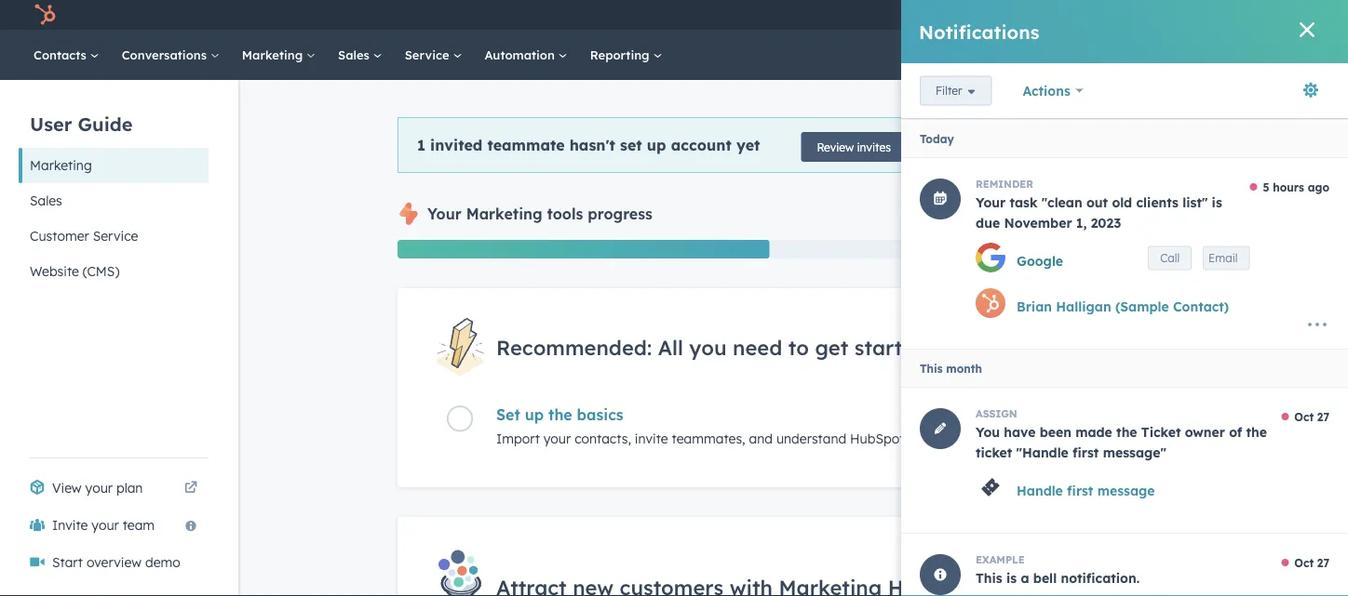 Task type: locate. For each thing, give the bounding box(es) containing it.
2 vertical spatial your
[[92, 518, 119, 534]]

to
[[788, 335, 809, 360]]

account
[[671, 136, 732, 154]]

contacts
[[34, 47, 90, 62]]

contacts link
[[22, 30, 111, 80]]

service down "sales" button
[[93, 228, 138, 244]]

marketing button
[[19, 148, 209, 183]]

up
[[647, 136, 666, 154], [525, 406, 544, 425]]

Search HubSpot search field
[[1087, 39, 1315, 71]]

(cms)
[[83, 263, 120, 280]]

start
[[52, 555, 83, 571]]

1 horizontal spatial up
[[647, 136, 666, 154]]

recommended: all you need to get started
[[496, 335, 927, 360]]

marketing left sales link
[[242, 47, 306, 62]]

0 vertical spatial service
[[405, 47, 453, 62]]

customer service button
[[19, 219, 209, 254]]

and
[[749, 431, 773, 448]]

menu
[[980, 0, 1326, 30]]

guide
[[78, 112, 133, 135]]

1 vertical spatial service
[[93, 228, 138, 244]]

hasn't
[[570, 136, 615, 154]]

1 vertical spatial sales
[[30, 193, 62, 209]]

sales
[[338, 47, 373, 62], [30, 193, 62, 209]]

hubspot
[[850, 431, 904, 448]]

sales inside button
[[30, 193, 62, 209]]

0 horizontal spatial marketing
[[30, 157, 92, 174]]

review invites button
[[801, 132, 907, 162]]

invited
[[430, 136, 483, 154]]

review
[[817, 140, 854, 154]]

1 invited teammate hasn't set up account yet
[[417, 136, 760, 154]]

1 horizontal spatial sales
[[338, 47, 373, 62]]

your left team at left bottom
[[92, 518, 119, 534]]

1 vertical spatial your
[[85, 480, 113, 497]]

0 vertical spatial up
[[647, 136, 666, 154]]

settings link
[[1170, 5, 1194, 25]]

service inside button
[[93, 228, 138, 244]]

teammates,
[[672, 431, 745, 448]]

started
[[854, 335, 927, 360]]

2 horizontal spatial marketing
[[466, 205, 542, 223]]

2 vertical spatial marketing
[[466, 205, 542, 223]]

service right sales link
[[405, 47, 453, 62]]

1 vertical spatial marketing
[[30, 157, 92, 174]]

conversations link
[[111, 30, 231, 80]]

0 horizontal spatial sales
[[30, 193, 62, 209]]

your
[[544, 431, 571, 448], [85, 480, 113, 497], [92, 518, 119, 534]]

your left plan
[[85, 480, 113, 497]]

marketing down user
[[30, 157, 92, 174]]

invite
[[52, 518, 88, 534]]

up left the
[[525, 406, 544, 425]]

0 horizontal spatial service
[[93, 228, 138, 244]]

service
[[405, 47, 453, 62], [93, 228, 138, 244]]

up right set
[[647, 136, 666, 154]]

website (cms)
[[30, 263, 120, 280]]

sales right marketing link
[[338, 47, 373, 62]]

marketing
[[242, 47, 306, 62], [30, 157, 92, 174], [466, 205, 542, 223]]

start overview demo link
[[19, 545, 209, 582]]

minutes
[[1090, 431, 1131, 445]]

import
[[496, 431, 540, 448]]

overview
[[87, 555, 142, 571]]

basics
[[577, 406, 624, 425]]

marketing link
[[231, 30, 327, 80]]

plan
[[116, 480, 143, 497]]

marketplaces image
[[1103, 8, 1120, 25]]

invite
[[635, 431, 668, 448]]

1 vertical spatial up
[[525, 406, 544, 425]]

team
[[123, 518, 155, 534]]

sales up customer
[[30, 193, 62, 209]]

menu containing funky
[[980, 0, 1326, 30]]

reporting link
[[579, 30, 674, 80]]

left
[[1135, 431, 1152, 445]]

user guide views element
[[19, 80, 209, 290]]

set
[[496, 406, 520, 425]]

calling icon button
[[1057, 3, 1088, 27]]

notifications image
[[1205, 8, 1221, 25]]

view
[[52, 480, 82, 497]]

get
[[815, 335, 848, 360]]

marketing inside 'button'
[[30, 157, 92, 174]]

help button
[[1135, 0, 1167, 30]]

customer service
[[30, 228, 138, 244]]

website
[[30, 263, 79, 280]]

12
[[1075, 431, 1087, 445]]

marketing right your
[[466, 205, 542, 223]]

the
[[548, 406, 572, 425]]

automation
[[485, 47, 558, 62]]

view your plan
[[52, 480, 143, 497]]

search button
[[1300, 39, 1331, 71]]

0 horizontal spatial up
[[525, 406, 544, 425]]

set
[[620, 136, 642, 154]]

your down the
[[544, 431, 571, 448]]

1 horizontal spatial service
[[405, 47, 453, 62]]

invite your team
[[52, 518, 155, 534]]

your inside button
[[92, 518, 119, 534]]

0 vertical spatial your
[[544, 431, 571, 448]]

[object object] complete progress bar
[[1012, 412, 1078, 417]]

1 horizontal spatial marketing
[[242, 47, 306, 62]]

user
[[30, 112, 72, 135]]



Task type: describe. For each thing, give the bounding box(es) containing it.
your
[[427, 205, 462, 223]]

tools
[[547, 205, 583, 223]]

your for plan
[[85, 480, 113, 497]]

teammate
[[487, 136, 565, 154]]

sales button
[[19, 183, 209, 219]]

your marketing tools progress progress bar
[[398, 240, 770, 259]]

invites
[[857, 140, 891, 154]]

your for team
[[92, 518, 119, 534]]

understand
[[776, 431, 846, 448]]

sales link
[[327, 30, 394, 80]]

help image
[[1142, 8, 1159, 25]]

hubspot link
[[22, 4, 70, 26]]

about
[[1040, 431, 1072, 445]]

need
[[733, 335, 782, 360]]

link opens in a new window image
[[184, 482, 197, 495]]

50%
[[1157, 240, 1189, 259]]

demo
[[145, 555, 180, 571]]

your inside the set up the basics import your contacts, invite teammates, and understand hubspot properties
[[544, 431, 571, 448]]

funky
[[1264, 7, 1296, 22]]

your marketing tools progress
[[427, 205, 653, 223]]

reporting
[[590, 47, 653, 62]]

link opens in a new window image
[[184, 478, 197, 500]]

progress
[[588, 205, 653, 223]]

start overview demo
[[52, 555, 180, 571]]

up inside the set up the basics import your contacts, invite teammates, and understand hubspot properties
[[525, 406, 544, 425]]

upgrade image
[[982, 8, 999, 25]]

set up the basics button
[[496, 406, 1001, 425]]

properties
[[908, 431, 971, 448]]

invite your team button
[[19, 507, 209, 545]]

customer
[[30, 228, 89, 244]]

review invites
[[817, 140, 891, 154]]

hubspot image
[[34, 4, 56, 26]]

user guide
[[30, 112, 133, 135]]

automation link
[[473, 30, 579, 80]]

upgrade
[[1003, 8, 1053, 24]]

calling icon image
[[1064, 7, 1081, 24]]

recommended:
[[496, 335, 652, 360]]

notifications button
[[1197, 0, 1229, 30]]

all
[[658, 335, 683, 360]]

yet
[[736, 136, 760, 154]]

settings image
[[1173, 8, 1190, 25]]

search image
[[1309, 48, 1322, 61]]

contacts,
[[575, 431, 631, 448]]

view your plan link
[[19, 470, 209, 507]]

set up the basics import your contacts, invite teammates, and understand hubspot properties
[[496, 406, 971, 448]]

you
[[689, 335, 727, 360]]

1
[[417, 136, 425, 154]]

marketplaces button
[[1092, 0, 1131, 30]]

0 vertical spatial marketing
[[242, 47, 306, 62]]

service link
[[394, 30, 473, 80]]

funky town image
[[1244, 7, 1261, 23]]

0 vertical spatial sales
[[338, 47, 373, 62]]

website (cms) button
[[19, 254, 209, 290]]

conversations
[[122, 47, 210, 62]]

funky button
[[1233, 0, 1324, 30]]

about 12 minutes left
[[1040, 431, 1152, 445]]



Task type: vqa. For each thing, say whether or not it's contained in the screenshot.
Automation
yes



